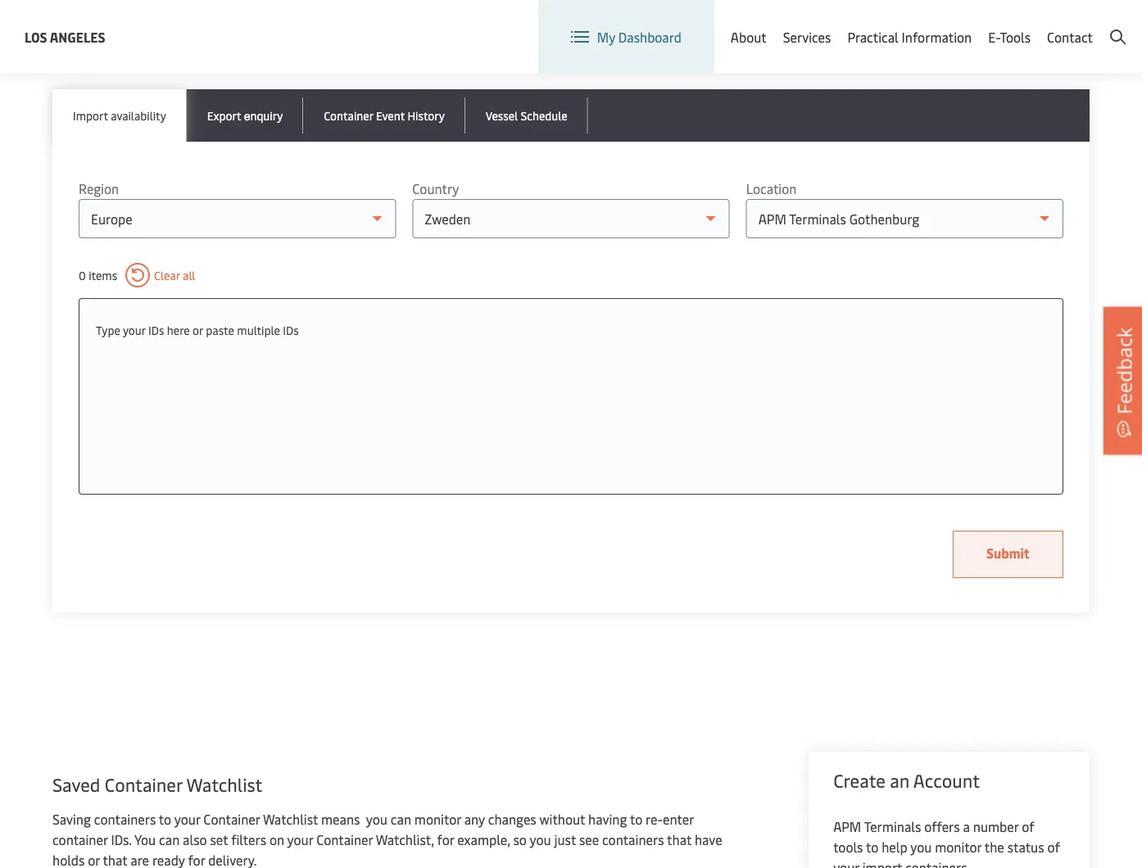 Task type: describe. For each thing, give the bounding box(es) containing it.
global menu
[[856, 15, 931, 33]]

practical information button
[[848, 0, 972, 74]]

contact button
[[1048, 0, 1093, 74]]

clear all button
[[125, 263, 195, 288]]

los angeles
[[25, 28, 105, 45]]

contact
[[1048, 28, 1093, 46]]

saved container watchlist
[[52, 773, 263, 797]]

see
[[579, 832, 599, 849]]

country
[[413, 180, 459, 198]]

type your ids here or paste multiple ids
[[96, 322, 299, 338]]

/
[[1029, 15, 1034, 33]]

dashboard
[[619, 28, 682, 46]]

type
[[96, 322, 120, 338]]

any
[[465, 811, 485, 829]]

on
[[270, 832, 284, 849]]

event
[[376, 107, 405, 123]]

my
[[597, 28, 615, 46]]

tools
[[834, 839, 863, 857]]

have
[[695, 832, 723, 849]]

container up you
[[105, 773, 182, 797]]

containers.
[[906, 859, 971, 869]]

you
[[134, 832, 156, 849]]

ids.
[[111, 832, 132, 849]]

0 horizontal spatial to
[[159, 811, 171, 829]]

import availability
[[73, 107, 166, 123]]

vessel schedule
[[486, 107, 568, 123]]

my dashboard button
[[571, 0, 682, 74]]

los
[[25, 28, 47, 45]]

container event history
[[324, 107, 445, 123]]

global
[[856, 15, 894, 33]]

0 vertical spatial can
[[391, 811, 411, 829]]

set
[[210, 832, 228, 849]]

e-tools button
[[989, 0, 1031, 74]]

container event history button
[[303, 89, 465, 142]]

also
[[183, 832, 207, 849]]

my dashboard
[[597, 28, 682, 46]]

monitor inside apm terminals offers a number of tools to help you monitor the status of your import containers.
[[935, 839, 982, 857]]

export еnquiry button
[[187, 89, 303, 142]]

region
[[79, 180, 119, 198]]

are
[[131, 852, 149, 869]]

menu
[[897, 15, 931, 33]]

example,
[[458, 832, 510, 849]]

1 vertical spatial location
[[746, 180, 797, 198]]

container
[[52, 832, 108, 849]]

import
[[863, 859, 903, 869]]

schedule
[[521, 107, 568, 123]]

your right 'on'
[[287, 832, 313, 849]]

ready
[[152, 852, 185, 869]]

export еnquiry
[[207, 107, 283, 123]]

account inside 'link'
[[1078, 15, 1126, 33]]

your right type on the left top of page
[[123, 322, 146, 338]]

switch
[[711, 15, 750, 33]]

1 horizontal spatial containers
[[602, 832, 664, 849]]

your up 'also'
[[174, 811, 200, 829]]

los angeles link
[[25, 27, 105, 47]]

saving containers to your container watchlist means  you can monitor any changes without having to re-enter container ids. you can also set filters on your container watchlist, for example, so you just see containers that have holds or that are ready for delivery.
[[52, 811, 723, 869]]

import availability button
[[52, 89, 187, 142]]

container left watchlist,
[[317, 832, 373, 849]]

monitor inside saving containers to your container watchlist means  you can monitor any changes without having to re-enter container ids. you can also set filters on your container watchlist, for example, so you just see containers that have holds or that are ready for delivery.
[[415, 811, 461, 829]]

history
[[408, 107, 445, 123]]

location inside button
[[753, 15, 804, 33]]

clear
[[154, 268, 180, 283]]

so
[[514, 832, 527, 849]]

tools
[[1000, 28, 1031, 46]]

0 horizontal spatial account
[[914, 769, 980, 793]]

watchlist inside saving containers to your container watchlist means  you can monitor any changes without having to re-enter container ids. you can also set filters on your container watchlist, for example, so you just see containers that have holds or that are ready for delivery.
[[263, 811, 318, 829]]

practical information
[[848, 28, 972, 46]]

filters
[[231, 832, 266, 849]]

login
[[994, 15, 1026, 33]]

items
[[89, 268, 117, 283]]

help
[[882, 839, 908, 857]]

0 horizontal spatial you
[[366, 811, 388, 829]]

0 vertical spatial that
[[667, 832, 692, 849]]

e-tools
[[989, 28, 1031, 46]]

all
[[183, 268, 195, 283]]

vessel
[[486, 107, 518, 123]]

import
[[73, 107, 108, 123]]

re-
[[646, 811, 663, 829]]

delivery.
[[208, 852, 257, 869]]



Task type: locate. For each thing, give the bounding box(es) containing it.
for left example, on the left of the page
[[437, 832, 454, 849]]

0 horizontal spatial for
[[188, 852, 205, 869]]

export
[[207, 107, 241, 123]]

monitor
[[415, 811, 461, 829], [935, 839, 982, 857]]

0 vertical spatial create
[[1037, 15, 1075, 33]]

0 vertical spatial monitor
[[415, 811, 461, 829]]

containers
[[94, 811, 156, 829], [602, 832, 664, 849]]

to up 'import'
[[866, 839, 879, 857]]

1 vertical spatial that
[[103, 852, 127, 869]]

watchlist up the set
[[186, 773, 263, 797]]

saved
[[52, 773, 100, 797]]

1 vertical spatial for
[[188, 852, 205, 869]]

saving
[[52, 811, 91, 829]]

services
[[783, 28, 831, 46]]

without
[[540, 811, 585, 829]]

angeles
[[50, 28, 105, 45]]

1 horizontal spatial or
[[193, 322, 203, 338]]

availability
[[111, 107, 166, 123]]

1 horizontal spatial that
[[667, 832, 692, 849]]

feedback
[[1111, 328, 1138, 415]]

tab list containing import availability
[[52, 89, 1090, 142]]

practical
[[848, 28, 899, 46]]

number
[[974, 818, 1019, 836]]

just
[[555, 832, 576, 849]]

2 horizontal spatial you
[[911, 839, 932, 857]]

create an account
[[834, 769, 980, 793]]

containers up "ids."
[[94, 811, 156, 829]]

monitor left "any"
[[415, 811, 461, 829]]

that down "ids."
[[103, 852, 127, 869]]

or right here
[[193, 322, 203, 338]]

changes
[[488, 811, 537, 829]]

0
[[79, 268, 86, 283]]

watchlist
[[186, 773, 263, 797], [263, 811, 318, 829]]

1 horizontal spatial for
[[437, 832, 454, 849]]

that
[[667, 832, 692, 849], [103, 852, 127, 869]]

container inside button
[[324, 107, 373, 123]]

0 vertical spatial or
[[193, 322, 203, 338]]

can
[[391, 811, 411, 829], [159, 832, 180, 849]]

to left re-
[[630, 811, 643, 829]]

feedback button
[[1104, 307, 1143, 455]]

global menu button
[[820, 0, 947, 49]]

None text field
[[96, 316, 1047, 345]]

0 horizontal spatial containers
[[94, 811, 156, 829]]

having
[[589, 811, 627, 829]]

an
[[890, 769, 910, 793]]

enter
[[663, 811, 694, 829]]

for down 'also'
[[188, 852, 205, 869]]

watchlist up 'on'
[[263, 811, 318, 829]]

switch location button
[[685, 15, 804, 33]]

1 vertical spatial can
[[159, 832, 180, 849]]

can up watchlist,
[[391, 811, 411, 829]]

1 ids from the left
[[148, 322, 164, 338]]

0 horizontal spatial create
[[834, 769, 886, 793]]

ids
[[148, 322, 164, 338], [283, 322, 299, 338]]

holds
[[52, 852, 85, 869]]

you inside apm terminals offers a number of tools to help you monitor the status of your import containers.
[[911, 839, 932, 857]]

1 horizontal spatial of
[[1048, 839, 1061, 857]]

create inside 'link'
[[1037, 15, 1075, 33]]

container up the set
[[204, 811, 260, 829]]

about
[[731, 28, 767, 46]]

apm terminals offers a number of tools to help you monitor the status of your import containers.
[[834, 818, 1061, 869]]

container left event
[[324, 107, 373, 123]]

watchlist,
[[376, 832, 434, 849]]

tab list
[[52, 89, 1090, 142]]

here
[[167, 322, 190, 338]]

your down tools
[[834, 859, 860, 869]]

of up status
[[1022, 818, 1035, 836]]

0 vertical spatial for
[[437, 832, 454, 849]]

offers
[[925, 818, 960, 836]]

for
[[437, 832, 454, 849], [188, 852, 205, 869]]

2 ids from the left
[[283, 322, 299, 338]]

containers down re-
[[602, 832, 664, 849]]

submit button
[[953, 531, 1064, 579]]

create left an
[[834, 769, 886, 793]]

1 horizontal spatial create
[[1037, 15, 1075, 33]]

the
[[985, 839, 1005, 857]]

create right the /
[[1037, 15, 1075, 33]]

login / create account link
[[963, 0, 1126, 48]]

your
[[123, 322, 146, 338], [174, 811, 200, 829], [287, 832, 313, 849], [834, 859, 860, 869]]

1 vertical spatial containers
[[602, 832, 664, 849]]

can up ready
[[159, 832, 180, 849]]

to inside apm terminals offers a number of tools to help you monitor the status of your import containers.
[[866, 839, 879, 857]]

to
[[159, 811, 171, 829], [630, 811, 643, 829], [866, 839, 879, 857]]

ids left here
[[148, 322, 164, 338]]

account up offers
[[914, 769, 980, 793]]

or down 'container'
[[88, 852, 100, 869]]

status
[[1008, 839, 1045, 857]]

or inside saving containers to your container watchlist means  you can monitor any changes without having to re-enter container ids. you can also set filters on your container watchlist, for example, so you just see containers that have holds or that are ready for delivery.
[[88, 852, 100, 869]]

ids right multiple on the left top
[[283, 322, 299, 338]]

you up watchlist,
[[366, 811, 388, 829]]

0 vertical spatial containers
[[94, 811, 156, 829]]

0 horizontal spatial of
[[1022, 818, 1035, 836]]

information
[[902, 28, 972, 46]]

clear all
[[154, 268, 195, 283]]

0 horizontal spatial can
[[159, 832, 180, 849]]

account right the /
[[1078, 15, 1126, 33]]

location
[[753, 15, 804, 33], [746, 180, 797, 198]]

еnquiry
[[244, 107, 283, 123]]

you
[[366, 811, 388, 829], [530, 832, 551, 849], [911, 839, 932, 857]]

0 vertical spatial account
[[1078, 15, 1126, 33]]

1 vertical spatial watchlist
[[263, 811, 318, 829]]

submit
[[987, 545, 1030, 562]]

1 vertical spatial monitor
[[935, 839, 982, 857]]

0 items
[[79, 268, 117, 283]]

0 horizontal spatial that
[[103, 852, 127, 869]]

of right status
[[1048, 839, 1061, 857]]

monitor down a
[[935, 839, 982, 857]]

a
[[964, 818, 970, 836]]

that down "enter"
[[667, 832, 692, 849]]

1 vertical spatial account
[[914, 769, 980, 793]]

1 horizontal spatial to
[[630, 811, 643, 829]]

1 horizontal spatial account
[[1078, 15, 1126, 33]]

apm
[[834, 818, 862, 836]]

0 horizontal spatial monitor
[[415, 811, 461, 829]]

1 horizontal spatial monitor
[[935, 839, 982, 857]]

vessel schedule button
[[465, 89, 588, 142]]

paste
[[206, 322, 234, 338]]

account
[[1078, 15, 1126, 33], [914, 769, 980, 793]]

create
[[1037, 15, 1075, 33], [834, 769, 886, 793]]

about button
[[731, 0, 767, 74]]

terminals
[[864, 818, 922, 836]]

0 vertical spatial location
[[753, 15, 804, 33]]

you up containers.
[[911, 839, 932, 857]]

of
[[1022, 818, 1035, 836], [1048, 839, 1061, 857]]

1 vertical spatial of
[[1048, 839, 1061, 857]]

you right so
[[530, 832, 551, 849]]

e-
[[989, 28, 1000, 46]]

1 horizontal spatial you
[[530, 832, 551, 849]]

0 vertical spatial watchlist
[[186, 773, 263, 797]]

multiple
[[237, 322, 280, 338]]

0 vertical spatial of
[[1022, 818, 1035, 836]]

1 horizontal spatial ids
[[283, 322, 299, 338]]

1 vertical spatial create
[[834, 769, 886, 793]]

1 vertical spatial or
[[88, 852, 100, 869]]

0 horizontal spatial or
[[88, 852, 100, 869]]

switch location
[[711, 15, 804, 33]]

to down 'saved container watchlist'
[[159, 811, 171, 829]]

0 horizontal spatial ids
[[148, 322, 164, 338]]

your inside apm terminals offers a number of tools to help you monitor the status of your import containers.
[[834, 859, 860, 869]]

1 horizontal spatial can
[[391, 811, 411, 829]]

container
[[324, 107, 373, 123], [105, 773, 182, 797], [204, 811, 260, 829], [317, 832, 373, 849]]

2 horizontal spatial to
[[866, 839, 879, 857]]



Task type: vqa. For each thing, say whether or not it's contained in the screenshot.
Scheduled Departure button
no



